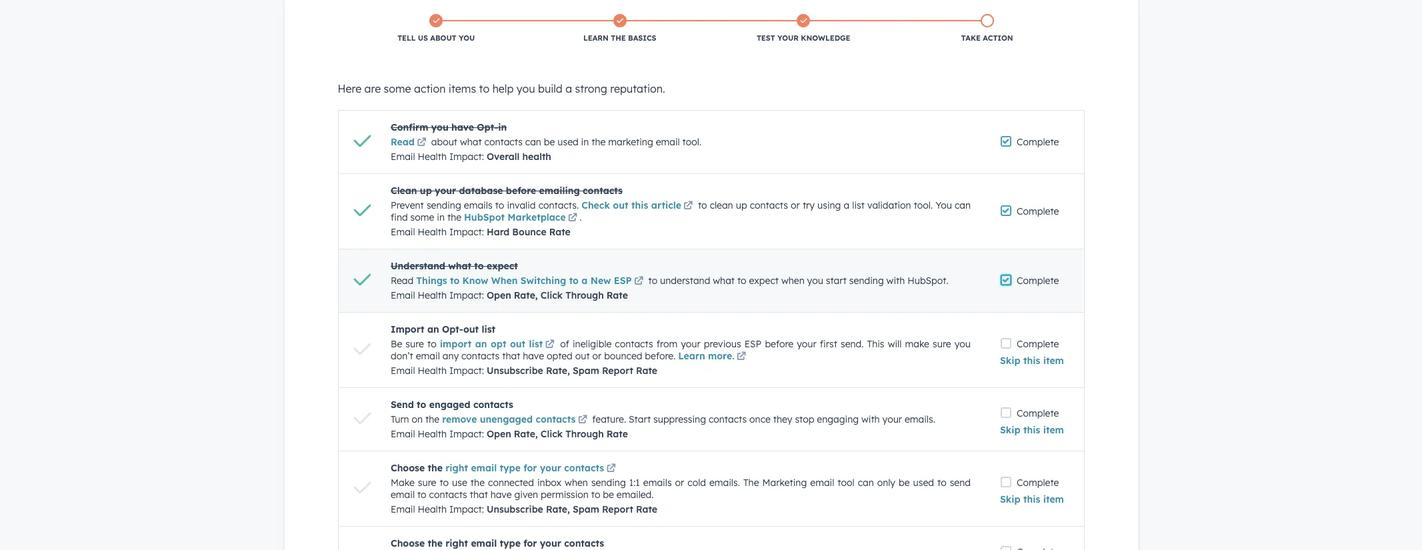 Task type: locate. For each thing, give the bounding box(es) containing it.
email down don't
[[391, 365, 415, 377]]

sending left the 1:1
[[592, 477, 626, 489]]

learn the basics
[[584, 33, 657, 43]]

rate, down things to know when switching to a new esp
[[514, 290, 538, 302]]

contacts down "choose the"
[[429, 489, 468, 501]]

rate, for opt
[[546, 365, 570, 377]]

0 vertical spatial emails.
[[905, 414, 936, 426]]

2 click from the top
[[541, 428, 563, 440]]

sending for to understand what to expect when you start sending with hubspot.
[[850, 275, 884, 287]]

2 choose from the top
[[391, 538, 425, 550]]

1 vertical spatial open
[[487, 428, 511, 440]]

out right of
[[576, 350, 590, 362]]

health
[[418, 151, 447, 163], [418, 226, 447, 238], [418, 290, 447, 302], [418, 365, 447, 377], [418, 428, 447, 440], [418, 504, 447, 516]]

about
[[431, 33, 457, 43]]

skip
[[1001, 355, 1021, 367], [1001, 424, 1021, 436], [1001, 494, 1021, 506]]

0 horizontal spatial up
[[420, 185, 432, 197]]

0 vertical spatial skip
[[1001, 355, 1021, 367]]

1 vertical spatial email health impact: open rate, click through rate
[[391, 428, 628, 440]]

1 horizontal spatial tool.
[[914, 199, 933, 211]]

when right inbox
[[565, 477, 588, 489]]

to down understand what to expect
[[450, 275, 460, 287]]

that up email health impact: unsubscribe rate, spam report rate
[[502, 350, 521, 362]]

before inside of ineligible contacts from your previous esp before your first send. this will make sure you don't email any contacts that have opted out or bounced before.
[[765, 338, 794, 350]]

an
[[428, 324, 439, 336], [475, 338, 487, 350]]

import
[[440, 338, 472, 350]]

1 skip this item from the top
[[1001, 355, 1065, 367]]

1 for from the top
[[524, 462, 537, 474]]

1 vertical spatial skip this item
[[1001, 424, 1065, 436]]

4 email from the top
[[391, 365, 415, 377]]

1 horizontal spatial a
[[582, 275, 588, 287]]

0 vertical spatial report
[[602, 365, 634, 377]]

rate for understand
[[607, 290, 628, 302]]

0 horizontal spatial esp
[[614, 275, 632, 287]]

feature. start suppressing contacts once they stop engaging with your emails.
[[590, 414, 936, 426]]

skip this item
[[1001, 355, 1065, 367], [1001, 424, 1065, 436], [1001, 494, 1065, 506]]

impact: down hubspot
[[450, 226, 484, 238]]

2 complete from the top
[[1017, 205, 1060, 217]]

try
[[803, 199, 815, 211]]

or left try
[[791, 199, 800, 211]]

you
[[459, 33, 475, 43]]

impact:
[[450, 151, 484, 163], [450, 226, 484, 238], [450, 290, 484, 302], [450, 365, 484, 377], [450, 428, 484, 440], [450, 504, 484, 516]]

0 horizontal spatial list
[[482, 324, 496, 336]]

1 skip from the top
[[1001, 355, 1021, 367]]

out up import
[[464, 324, 479, 336]]

or
[[791, 199, 800, 211], [593, 350, 602, 362], [676, 477, 685, 489]]

1 report from the top
[[602, 365, 634, 377]]

article
[[652, 199, 682, 211]]

1 horizontal spatial or
[[676, 477, 685, 489]]

you inside of ineligible contacts from your previous esp before your first send. this will make sure you don't email any contacts that have opted out or bounced before.
[[955, 338, 971, 350]]

list left the opted
[[529, 338, 543, 350]]

2 report from the top
[[602, 504, 634, 516]]

1 vertical spatial read
[[391, 275, 416, 287]]

email health impact: open rate, click through rate down when
[[391, 290, 628, 302]]

0 horizontal spatial before
[[506, 185, 537, 197]]

1 vertical spatial have
[[523, 350, 544, 362]]

link opens in a new window image inside import an opt out list link
[[546, 340, 555, 350]]

emailed.
[[617, 489, 654, 501]]

2 vertical spatial item
[[1044, 494, 1065, 506]]

1 horizontal spatial have
[[491, 489, 512, 501]]

read
[[391, 136, 415, 148], [391, 275, 416, 287]]

email down understand
[[391, 290, 415, 302]]

have inside make sure to use the connected inbox when sending 1:1 emails or cold emails. the marketing email tool can only be used to send email to contacts that have given permission to be emailed. email health impact: unsubscribe rate, spam report rate
[[491, 489, 512, 501]]

tool. left you
[[914, 199, 933, 211]]

sure inside of ineligible contacts from your previous esp before your first send. this will make sure you don't email any contacts that have opted out or bounced before.
[[933, 338, 952, 350]]

1 horizontal spatial esp
[[745, 338, 762, 350]]

choose down the make
[[391, 538, 425, 550]]

1 item from the top
[[1044, 355, 1065, 367]]

6 health from the top
[[418, 504, 447, 516]]

email inside of ineligible contacts from your previous esp before your first send. this will make sure you don't email any contacts that have opted out or bounced before.
[[416, 350, 440, 362]]

2 horizontal spatial or
[[791, 199, 800, 211]]

to right understand at left
[[738, 275, 747, 287]]

1 horizontal spatial up
[[736, 199, 748, 211]]

6 impact: from the top
[[450, 504, 484, 516]]

impact: for opt-
[[450, 365, 484, 377]]

be up health
[[544, 136, 555, 148]]

1 vertical spatial some
[[411, 211, 435, 223]]

overall
[[487, 151, 520, 163]]

item for feature. start suppressing contacts once they stop engaging with your emails.
[[1044, 424, 1065, 436]]

0 horizontal spatial tool.
[[683, 136, 702, 148]]

esp right new
[[614, 275, 632, 287]]

0 horizontal spatial expect
[[487, 260, 518, 272]]

3 complete from the top
[[1017, 275, 1060, 287]]

contacts inside make sure to use the connected inbox when sending 1:1 emails or cold emails. the marketing email tool can only be used to send email to contacts that have given permission to be emailed. email health impact: unsubscribe rate, spam report rate
[[429, 489, 468, 501]]

choose the right email type for your contacts
[[391, 538, 605, 550]]

email down the make
[[391, 504, 415, 516]]

have left given
[[491, 489, 512, 501]]

0 vertical spatial used
[[558, 136, 579, 148]]

1 vertical spatial a
[[844, 199, 850, 211]]

1 vertical spatial skip
[[1001, 424, 1021, 436]]

list for import an opt out list
[[529, 338, 543, 350]]

with left hubspot.
[[887, 275, 905, 287]]

unsubscribe down given
[[487, 504, 544, 516]]

right email type for your contacts
[[446, 462, 605, 474]]

0 vertical spatial for
[[524, 462, 537, 474]]

2 item from the top
[[1044, 424, 1065, 436]]

the inside make sure to use the connected inbox when sending 1:1 emails or cold emails. the marketing email tool can only be used to send email to contacts that have given permission to be emailed. email health impact: unsubscribe rate, spam report rate
[[471, 477, 485, 489]]

email for understand
[[391, 290, 415, 302]]

1 horizontal spatial emails
[[644, 477, 672, 489]]

through for things to know when switching to a new esp
[[566, 290, 604, 302]]

this for be sure to
[[1024, 355, 1041, 367]]

in right prevent
[[437, 211, 445, 223]]

esp inside of ineligible contacts from your previous esp before your first send. this will make sure you don't email any contacts that have opted out or bounced before.
[[745, 338, 762, 350]]

read down confirm on the top left of the page
[[391, 136, 415, 148]]

out
[[613, 199, 629, 211], [464, 324, 479, 336], [510, 338, 526, 350], [576, 350, 590, 362]]

2 health from the top
[[418, 226, 447, 238]]

2 skip from the top
[[1001, 424, 1021, 436]]

4 health from the top
[[418, 365, 447, 377]]

contacts
[[485, 136, 523, 148], [583, 185, 623, 197], [750, 199, 789, 211], [615, 338, 654, 350], [462, 350, 500, 362], [474, 399, 514, 411], [536, 414, 576, 426], [709, 414, 747, 426], [564, 462, 605, 474], [429, 489, 468, 501], [564, 538, 605, 550]]

to left use
[[440, 477, 449, 489]]

spam down ineligible
[[573, 365, 600, 377]]

with right engaging
[[862, 414, 880, 426]]

type up connected
[[500, 462, 521, 474]]

emails.
[[905, 414, 936, 426], [710, 477, 740, 489]]

0 horizontal spatial or
[[593, 350, 602, 362]]

report inside make sure to use the connected inbox when sending 1:1 emails or cold emails. the marketing email tool can only be used to send email to contacts that have given permission to be emailed. email health impact: unsubscribe rate, spam report rate
[[602, 504, 634, 516]]

have
[[452, 121, 474, 133], [523, 350, 544, 362], [491, 489, 512, 501]]

2 email health impact: open rate, click through rate from the top
[[391, 428, 628, 440]]

1 complete from the top
[[1017, 136, 1060, 148]]

tool. for email
[[683, 136, 702, 148]]

0 vertical spatial expect
[[487, 260, 518, 272]]

4 impact: from the top
[[450, 365, 484, 377]]

1 horizontal spatial in
[[498, 121, 507, 133]]

inbox
[[538, 477, 562, 489]]

us
[[418, 33, 428, 43]]

skip this item button for of ineligible contacts from your previous esp before your first send. this will make sure you don't email any contacts that have opted out or bounced before.
[[1001, 355, 1065, 367]]

cold
[[688, 477, 706, 489]]

0 vertical spatial spam
[[573, 365, 600, 377]]

have up about
[[452, 121, 474, 133]]

link opens in a new window image inside things to know when switching to a new esp link
[[635, 277, 644, 287]]

help
[[493, 82, 514, 95]]

emails inside make sure to use the connected inbox when sending 1:1 emails or cold emails. the marketing email tool can only be used to send email to contacts that have given permission to be emailed. email health impact: unsubscribe rate, spam report rate
[[644, 477, 672, 489]]

1 vertical spatial unsubscribe
[[487, 504, 544, 516]]

2 open from the top
[[487, 428, 511, 440]]

or left cold
[[676, 477, 685, 489]]

impact: for your
[[450, 226, 484, 238]]

turn on the
[[391, 414, 442, 426]]

2 skip this item from the top
[[1001, 424, 1065, 436]]

1 vertical spatial item
[[1044, 424, 1065, 436]]

impact: for engaged
[[450, 428, 484, 440]]

1 vertical spatial skip this item button
[[1001, 424, 1065, 436]]

link opens in a new window image
[[417, 138, 427, 148], [417, 138, 427, 148], [684, 201, 693, 211], [684, 201, 693, 211], [568, 213, 578, 223], [635, 277, 644, 287], [546, 340, 555, 350], [607, 464, 616, 474]]

1 vertical spatial sending
[[850, 275, 884, 287]]

type down given
[[500, 538, 521, 550]]

impact: down about
[[450, 151, 484, 163]]

1 vertical spatial esp
[[745, 338, 762, 350]]

up
[[420, 185, 432, 197], [736, 199, 748, 211]]

rate, down permission on the left of the page
[[546, 504, 570, 516]]

tell
[[398, 33, 416, 43]]

or inside to clean up contacts or try using a list validation tool. you can find some in the
[[791, 199, 800, 211]]

or left the 'bounced'
[[593, 350, 602, 362]]

remove
[[442, 414, 477, 426]]

5 health from the top
[[418, 428, 447, 440]]

2 email from the top
[[391, 226, 415, 238]]

email up connected
[[471, 462, 497, 474]]

1 email from the top
[[391, 151, 415, 163]]

what for understand
[[448, 260, 472, 272]]

take action
[[962, 33, 1014, 43]]

1 read from the top
[[391, 136, 415, 148]]

sending inside make sure to use the connected inbox when sending 1:1 emails or cold emails. the marketing email tool can only be used to send email to contacts that have given permission to be emailed. email health impact: unsubscribe rate, spam report rate
[[592, 477, 626, 489]]

click down switching
[[541, 290, 563, 302]]

1 click from the top
[[541, 290, 563, 302]]

open down when
[[487, 290, 511, 302]]

1 choose from the top
[[391, 462, 425, 474]]

0 vertical spatial open
[[487, 290, 511, 302]]

test your knowledge
[[757, 33, 851, 43]]

are
[[365, 82, 381, 95]]

open
[[487, 290, 511, 302], [487, 428, 511, 440]]

1 horizontal spatial used
[[914, 477, 935, 489]]

you left start on the right of the page
[[808, 275, 824, 287]]

that inside of ineligible contacts from your previous esp before your first send. this will make sure you don't email any contacts that have opted out or bounced before.
[[502, 350, 521, 362]]

read link
[[391, 136, 429, 148]]

0 horizontal spatial a
[[566, 82, 572, 95]]

sure for make sure to use the connected inbox when sending 1:1 emails or cold emails. the marketing email tool can only be used to send email to contacts that have given permission to be emailed. email health impact: unsubscribe rate, spam report rate
[[418, 477, 437, 489]]

1 vertical spatial or
[[593, 350, 602, 362]]

learn more. link
[[679, 350, 749, 362]]

2 impact: from the top
[[450, 226, 484, 238]]

health for up
[[418, 226, 447, 238]]

permission
[[541, 489, 589, 501]]

open down unengaged
[[487, 428, 511, 440]]

5 email from the top
[[391, 428, 415, 440]]

health inside make sure to use the connected inbox when sending 1:1 emails or cold emails. the marketing email tool can only be used to send email to contacts that have given permission to be emailed. email health impact: unsubscribe rate, spam report rate
[[418, 504, 447, 516]]

a left new
[[582, 275, 588, 287]]

0 vertical spatial email health impact: open rate, click through rate
[[391, 290, 628, 302]]

1 vertical spatial used
[[914, 477, 935, 489]]

send
[[950, 477, 971, 489]]

emails right the 1:1
[[644, 477, 672, 489]]

sure inside make sure to use the connected inbox when sending 1:1 emails or cold emails. the marketing email tool can only be used to send email to contacts that have given permission to be emailed. email health impact: unsubscribe rate, spam report rate
[[418, 477, 437, 489]]

0 vertical spatial esp
[[614, 275, 632, 287]]

before left 'first'
[[765, 338, 794, 350]]

impact: down know
[[450, 290, 484, 302]]

2 vertical spatial skip this item button
[[1001, 494, 1065, 506]]

what
[[460, 136, 482, 148], [448, 260, 472, 272], [713, 275, 735, 287]]

rate, down remove unengaged contacts link
[[514, 428, 538, 440]]

click for understand what to expect
[[541, 290, 563, 302]]

skip this item for feature. start suppressing contacts once they stop engaging with your emails.
[[1001, 424, 1065, 436]]

read down understand
[[391, 275, 416, 287]]

your down permission on the left of the page
[[540, 538, 562, 550]]

link opens in a new window image
[[568, 213, 578, 223], [635, 277, 644, 287], [546, 340, 555, 350], [737, 352, 747, 362], [737, 352, 747, 362], [578, 416, 588, 426], [578, 416, 588, 426], [607, 464, 616, 474]]

health down "choose the"
[[418, 504, 447, 516]]

through down new
[[566, 290, 604, 302]]

2 read from the top
[[391, 275, 416, 287]]

email for import
[[391, 365, 415, 377]]

right
[[446, 462, 468, 474], [446, 538, 468, 550]]

0 vertical spatial an
[[428, 324, 439, 336]]

some right are
[[384, 82, 411, 95]]

email for confirm
[[391, 151, 415, 163]]

2 skip this item button from the top
[[1001, 424, 1065, 436]]

some right find
[[411, 211, 435, 223]]

3 skip this item from the top
[[1001, 494, 1065, 506]]

5 impact: from the top
[[450, 428, 484, 440]]

2 vertical spatial sending
[[592, 477, 626, 489]]

rate down new
[[607, 290, 628, 302]]

item
[[1044, 355, 1065, 367], [1044, 424, 1065, 436], [1044, 494, 1065, 506]]

for down given
[[524, 538, 537, 550]]

link opens in a new window image inside right email type for your contacts link
[[607, 464, 616, 474]]

impact: for have
[[450, 151, 484, 163]]

the
[[611, 33, 626, 43]]

prevent sending emails to invalid contacts.
[[391, 199, 582, 211]]

engaging
[[817, 414, 859, 426]]

1 vertical spatial report
[[602, 504, 634, 516]]

1 through from the top
[[566, 290, 604, 302]]

basics
[[628, 33, 657, 43]]

tell us about you button
[[345, 11, 528, 46]]

in left marketing
[[581, 136, 589, 148]]

0 vertical spatial a
[[566, 82, 572, 95]]

rate down emailed.
[[636, 504, 658, 516]]

they
[[774, 414, 793, 426]]

bounced
[[604, 350, 643, 362]]

contacts up "overall"
[[485, 136, 523, 148]]

1 impact: from the top
[[450, 151, 484, 163]]

spam
[[573, 365, 600, 377], [573, 504, 600, 516]]

2 vertical spatial can
[[858, 477, 874, 489]]

link opens in a new window image inside import an opt out list link
[[546, 340, 555, 350]]

report down the 'bounced'
[[602, 365, 634, 377]]

what up know
[[448, 260, 472, 272]]

tell us about you
[[398, 33, 475, 43]]

email
[[391, 151, 415, 163], [391, 226, 415, 238], [391, 290, 415, 302], [391, 365, 415, 377], [391, 428, 415, 440], [391, 504, 415, 516]]

2 through from the top
[[566, 428, 604, 440]]

0 horizontal spatial with
[[862, 414, 880, 426]]

impact: down use
[[450, 504, 484, 516]]

3 email from the top
[[391, 290, 415, 302]]

through
[[566, 290, 604, 302], [566, 428, 604, 440]]

2 unsubscribe from the top
[[487, 504, 544, 516]]

0 vertical spatial tool.
[[683, 136, 702, 148]]

0 vertical spatial skip this item
[[1001, 355, 1065, 367]]

to understand what to expect when you start sending with hubspot.
[[646, 275, 949, 287]]

3 impact: from the top
[[450, 290, 484, 302]]

your left 'first'
[[797, 338, 817, 350]]

through down feature.
[[566, 428, 604, 440]]

1 vertical spatial with
[[862, 414, 880, 426]]

0 vertical spatial can
[[526, 136, 542, 148]]

1 vertical spatial type
[[500, 538, 521, 550]]

skip this item for of ineligible contacts from your previous esp before your first send. this will make sure you don't email any contacts that have opted out or bounced before.
[[1001, 355, 1065, 367]]

1 vertical spatial list
[[482, 324, 496, 336]]

0 vertical spatial through
[[566, 290, 604, 302]]

start
[[826, 275, 847, 287]]

email health impact: open rate, click through rate for expect
[[391, 290, 628, 302]]

2 vertical spatial or
[[676, 477, 685, 489]]

.
[[580, 211, 582, 223]]

1 health from the top
[[418, 151, 447, 163]]

health down things
[[418, 290, 447, 302]]

or inside make sure to use the connected inbox when sending 1:1 emails or cold emails. the marketing email tool can only be used to send email to contacts that have given permission to be emailed. email health impact: unsubscribe rate, spam report rate
[[676, 477, 685, 489]]

email left any
[[416, 350, 440, 362]]

you
[[517, 82, 535, 95], [431, 121, 449, 133], [808, 275, 824, 287], [955, 338, 971, 350]]

0 vertical spatial type
[[500, 462, 521, 474]]

a right using
[[844, 199, 850, 211]]

list
[[313, 3, 1112, 54]]

1 vertical spatial right
[[446, 538, 468, 550]]

be right the only
[[899, 477, 910, 489]]

build_reputation list item
[[896, 11, 1080, 46]]

0 horizontal spatial can
[[526, 136, 542, 148]]

sure
[[406, 338, 424, 350], [933, 338, 952, 350], [418, 477, 437, 489]]

1 vertical spatial expect
[[749, 275, 779, 287]]

be left emailed.
[[603, 489, 614, 501]]

1 vertical spatial can
[[955, 199, 971, 211]]

1 horizontal spatial an
[[475, 338, 487, 350]]

0 horizontal spatial opt-
[[442, 324, 464, 336]]

this for turn on the
[[1024, 424, 1041, 436]]

email down turn
[[391, 428, 415, 440]]

rate down before.
[[636, 365, 658, 377]]

0 horizontal spatial when
[[565, 477, 588, 489]]

0 vertical spatial choose
[[391, 462, 425, 474]]

1 horizontal spatial list
[[529, 338, 543, 350]]

don't
[[391, 350, 413, 362]]

some
[[384, 82, 411, 95], [411, 211, 435, 223]]

1 vertical spatial click
[[541, 428, 563, 440]]

about what contacts can be used in the marketing email tool.
[[429, 136, 702, 148]]

to left help
[[479, 82, 490, 95]]

2 vertical spatial skip this item
[[1001, 494, 1065, 506]]

2 horizontal spatial a
[[844, 199, 850, 211]]

tool. inside to clean up contacts or try using a list validation tool. you can find some in the
[[914, 199, 933, 211]]

3 health from the top
[[418, 290, 447, 302]]

learn the basics button
[[528, 11, 712, 46]]

can inside make sure to use the connected inbox when sending 1:1 emails or cold emails. the marketing email tool can only be used to send email to contacts that have given permission to be emailed. email health impact: unsubscribe rate, spam report rate
[[858, 477, 874, 489]]

rate, inside make sure to use the connected inbox when sending 1:1 emails or cold emails. the marketing email tool can only be used to send email to contacts that have given permission to be emailed. email health impact: unsubscribe rate, spam report rate
[[546, 504, 570, 516]]

2 horizontal spatial have
[[523, 350, 544, 362]]

1 email health impact: open rate, click through rate from the top
[[391, 290, 628, 302]]

6 email from the top
[[391, 504, 415, 516]]

type
[[500, 462, 521, 474], [500, 538, 521, 550]]

0 vertical spatial sending
[[427, 199, 461, 211]]

health for an
[[418, 365, 447, 377]]

1 open from the top
[[487, 290, 511, 302]]

use
[[452, 477, 468, 489]]

tool. for validation
[[914, 199, 933, 211]]

1 horizontal spatial when
[[782, 275, 805, 287]]

0 vertical spatial emails
[[464, 199, 493, 211]]

rate, for contacts
[[514, 428, 538, 440]]

1 vertical spatial choose
[[391, 538, 425, 550]]

contacts right any
[[462, 350, 500, 362]]

email down read link
[[391, 151, 415, 163]]

unsubscribe
[[487, 365, 544, 377], [487, 504, 544, 516]]

email health impact: unsubscribe rate, spam report rate
[[391, 365, 658, 377]]

email health impact: open rate, click through rate down the remove unengaged contacts
[[391, 428, 628, 440]]

3 item from the top
[[1044, 494, 1065, 506]]

what up email health impact: overall health on the left top of the page
[[460, 136, 482, 148]]

list right using
[[853, 199, 865, 211]]

confirm you have opt-in
[[391, 121, 507, 133]]

1 vertical spatial before
[[765, 338, 794, 350]]

1 horizontal spatial can
[[858, 477, 874, 489]]

opted
[[547, 350, 573, 362]]

contacts left try
[[750, 199, 789, 211]]

1 skip this item button from the top
[[1001, 355, 1065, 367]]

tool
[[838, 477, 855, 489]]

before up invalid
[[506, 185, 537, 197]]

used left send
[[914, 477, 935, 489]]

1:1
[[630, 477, 640, 489]]

of ineligible contacts from your previous esp before your first send. this will make sure you don't email any contacts that have opted out or bounced before.
[[391, 338, 971, 362]]

health down on
[[418, 428, 447, 440]]

unsubscribe down opt at the left of page
[[487, 365, 544, 377]]

send
[[391, 399, 414, 411]]

list inside to clean up contacts or try using a list validation tool. you can find some in the
[[853, 199, 865, 211]]

esp right the previous
[[745, 338, 762, 350]]

1 horizontal spatial with
[[887, 275, 905, 287]]

clean
[[391, 185, 417, 197]]

rate down feature.
[[607, 428, 628, 440]]

1 vertical spatial that
[[470, 489, 488, 501]]

health down prevent
[[418, 226, 447, 238]]

0 vertical spatial have
[[452, 121, 474, 133]]

choose up the make
[[391, 462, 425, 474]]

0 vertical spatial in
[[498, 121, 507, 133]]

1 vertical spatial through
[[566, 428, 604, 440]]

email for send
[[391, 428, 415, 440]]

1 spam from the top
[[573, 365, 600, 377]]

that
[[502, 350, 521, 362], [470, 489, 488, 501]]

2 horizontal spatial sending
[[850, 275, 884, 287]]

marketing
[[609, 136, 654, 148]]

2 horizontal spatial can
[[955, 199, 971, 211]]

sending
[[427, 199, 461, 211], [850, 275, 884, 287], [592, 477, 626, 489]]

1 horizontal spatial that
[[502, 350, 521, 362]]

that inside make sure to use the connected inbox when sending 1:1 emails or cold emails. the marketing email tool can only be used to send email to contacts that have given permission to be emailed. email health impact: unsubscribe rate, spam report rate
[[470, 489, 488, 501]]

2 vertical spatial list
[[529, 338, 543, 350]]

items
[[449, 82, 476, 95]]

0 horizontal spatial emails
[[464, 199, 493, 211]]

0 horizontal spatial have
[[452, 121, 474, 133]]

1 vertical spatial an
[[475, 338, 487, 350]]

learn
[[584, 33, 609, 43]]

opt- up import
[[442, 324, 464, 336]]

to right permission on the left of the page
[[592, 489, 601, 501]]

sending for make sure to use the connected inbox when sending 1:1 emails or cold emails. the marketing email tool can only be used to send email to contacts that have given permission to be emailed. email health impact: unsubscribe rate, spam report rate
[[592, 477, 626, 489]]

0 vertical spatial unsubscribe
[[487, 365, 544, 377]]

click down remove unengaged contacts link
[[541, 428, 563, 440]]

2 spam from the top
[[573, 504, 600, 516]]

emails down database
[[464, 199, 493, 211]]



Task type: vqa. For each thing, say whether or not it's contained in the screenshot.
2nd for from the top of the page
yes



Task type: describe. For each thing, give the bounding box(es) containing it.
list containing tell us about you
[[313, 3, 1112, 54]]

1 unsubscribe from the top
[[487, 365, 544, 377]]

5 complete from the top
[[1017, 408, 1060, 420]]

0 vertical spatial some
[[384, 82, 411, 95]]

choose for choose the right email type for your contacts
[[391, 538, 425, 550]]

bounce
[[513, 226, 547, 238]]

remove unengaged contacts link
[[442, 414, 590, 426]]

suppressing
[[654, 414, 706, 426]]

once
[[750, 414, 771, 426]]

on
[[412, 414, 423, 426]]

impact: for to
[[450, 290, 484, 302]]

rate, for know
[[514, 290, 538, 302]]

check out this article link
[[582, 199, 696, 211]]

1 horizontal spatial be
[[603, 489, 614, 501]]

1 vertical spatial opt-
[[442, 324, 464, 336]]

build
[[538, 82, 563, 95]]

hard
[[487, 226, 510, 238]]

from
[[657, 338, 678, 350]]

email left tool
[[811, 477, 835, 489]]

things
[[416, 275, 447, 287]]

0 vertical spatial with
[[887, 275, 905, 287]]

feature.
[[593, 414, 627, 426]]

to down clean up your database before emailing contacts
[[495, 199, 505, 211]]

contacts left once
[[709, 414, 747, 426]]

test your knowledge button
[[712, 11, 896, 46]]

some inside to clean up contacts or try using a list validation tool. you can find some in the
[[411, 211, 435, 223]]

to left understand at left
[[649, 275, 658, 287]]

2 vertical spatial what
[[713, 275, 735, 287]]

0 vertical spatial when
[[782, 275, 805, 287]]

start
[[629, 414, 651, 426]]

link opens in a new window image inside right email type for your contacts link
[[607, 464, 616, 474]]

contacts up unengaged
[[474, 399, 514, 411]]

in inside to clean up contacts or try using a list validation tool. you can find some in the
[[437, 211, 445, 223]]

0 vertical spatial up
[[420, 185, 432, 197]]

emailing
[[539, 185, 580, 197]]

email inside make sure to use the connected inbox when sending 1:1 emails or cold emails. the marketing email tool can only be used to send email to contacts that have given permission to be emailed. email health impact: unsubscribe rate, spam report rate
[[391, 504, 415, 516]]

things to know when switching to a new esp link
[[416, 275, 646, 287]]

have inside of ineligible contacts from your previous esp before your first send. this will make sure you don't email any contacts that have opted out or bounced before.
[[523, 350, 544, 362]]

any
[[443, 350, 459, 362]]

open for expect
[[487, 290, 511, 302]]

this
[[868, 338, 885, 350]]

1 horizontal spatial opt-
[[477, 121, 498, 133]]

open for contacts
[[487, 428, 511, 440]]

or inside of ineligible contacts from your previous esp before your first send. this will make sure you don't email any contacts that have opted out or bounced before.
[[593, 350, 602, 362]]

2 vertical spatial a
[[582, 275, 588, 287]]

health for you
[[418, 151, 447, 163]]

understand what to expect
[[391, 260, 518, 272]]

3 skip from the top
[[1001, 494, 1021, 506]]

marketing
[[763, 477, 807, 489]]

what for about
[[460, 136, 482, 148]]

link opens in a new window image inside hubspot marketplace link
[[568, 213, 578, 223]]

out right opt at the left of page
[[510, 338, 526, 350]]

link opens in a new window image inside things to know when switching to a new esp link
[[635, 277, 644, 287]]

import an opt out list link
[[440, 338, 557, 350]]

skip for feature. start suppressing contacts once they stop engaging with your emails.
[[1001, 424, 1021, 436]]

invalid
[[507, 199, 536, 211]]

3 skip this item button from the top
[[1001, 494, 1065, 506]]

rate down contacts.
[[550, 226, 571, 238]]

prevent
[[391, 199, 424, 211]]

to down "import an opt-out list"
[[428, 338, 437, 350]]

hubspot.
[[908, 275, 949, 287]]

engaged
[[429, 399, 471, 411]]

confirm
[[391, 121, 429, 133]]

4 complete from the top
[[1017, 338, 1060, 350]]

test
[[757, 33, 776, 43]]

rate for ineligible
[[636, 365, 658, 377]]

validation
[[868, 199, 912, 211]]

hubspot marketplace link
[[464, 211, 580, 223]]

hubspot
[[464, 211, 505, 223]]

choose the
[[391, 462, 446, 474]]

using
[[818, 199, 842, 211]]

skip this item button for feature. start suppressing contacts once they stop engaging with your emails.
[[1001, 424, 1065, 436]]

an for import
[[475, 338, 487, 350]]

link opens in a new window image inside hubspot marketplace link
[[568, 213, 578, 223]]

here
[[338, 82, 362, 95]]

only
[[878, 477, 896, 489]]

your left database
[[435, 185, 456, 197]]

to left new
[[569, 275, 579, 287]]

your
[[778, 33, 799, 43]]

rate inside make sure to use the connected inbox when sending 1:1 emails or cold emails. the marketing email tool can only be used to send email to contacts that have given permission to be emailed. email health impact: unsubscribe rate, spam report rate
[[636, 504, 658, 516]]

through for remove unengaged contacts
[[566, 428, 604, 440]]

rate for start
[[607, 428, 628, 440]]

contacts right unengaged
[[536, 414, 576, 426]]

turn
[[391, 414, 409, 426]]

when inside make sure to use the connected inbox when sending 1:1 emails or cold emails. the marketing email tool can only be used to send email to contacts that have given permission to be emailed. email health impact: unsubscribe rate, spam report rate
[[565, 477, 588, 489]]

choose for choose the
[[391, 462, 425, 474]]

learn
[[679, 350, 706, 362]]

1 type from the top
[[500, 462, 521, 474]]

contacts down permission on the left of the page
[[564, 538, 605, 550]]

take
[[962, 33, 981, 43]]

learn more.
[[679, 350, 735, 362]]

import an opt out list
[[440, 338, 543, 350]]

more.
[[708, 350, 735, 362]]

connected
[[488, 477, 534, 489]]

make sure to use the connected inbox when sending 1:1 emails or cold emails. the marketing email tool can only be used to send email to contacts that have given permission to be emailed. email health impact: unsubscribe rate, spam report rate
[[391, 477, 971, 516]]

clean up your database before emailing contacts
[[391, 185, 623, 197]]

spam inside make sure to use the connected inbox when sending 1:1 emails or cold emails. the marketing email tool can only be used to send email to contacts that have given permission to be emailed. email health impact: unsubscribe rate, spam report rate
[[573, 504, 600, 516]]

0 horizontal spatial sending
[[427, 199, 461, 211]]

you right help
[[517, 82, 535, 95]]

when
[[492, 275, 518, 287]]

to clean up contacts or try using a list validation tool. you can find some in the
[[391, 199, 971, 223]]

unsubscribe inside make sure to use the connected inbox when sending 1:1 emails or cold emails. the marketing email tool can only be used to send email to contacts that have given permission to be emailed. email health impact: unsubscribe rate, spam report rate
[[487, 504, 544, 516]]

you up about
[[431, 121, 449, 133]]

this for make sure to use the connected inbox when sending 1:1 emails or cold emails. the marketing email tool can only be used to send email to contacts that have given permission to be emailed.
[[1024, 494, 1041, 506]]

item for of ineligible contacts from your previous esp before your first send. this will make sure you don't email any contacts that have opted out or bounced before.
[[1044, 355, 1065, 367]]

email right marketing
[[656, 136, 680, 148]]

impact: inside make sure to use the connected inbox when sending 1:1 emails or cold emails. the marketing email tool can only be used to send email to contacts that have given permission to be emailed. email health impact: unsubscribe rate, spam report rate
[[450, 504, 484, 516]]

6 complete from the top
[[1017, 477, 1060, 489]]

0 horizontal spatial be
[[544, 136, 555, 148]]

email down "choose the"
[[391, 489, 415, 501]]

know
[[463, 275, 489, 287]]

your right engaging
[[883, 414, 903, 426]]

0 vertical spatial before
[[506, 185, 537, 197]]

find
[[391, 211, 408, 223]]

remove unengaged contacts
[[442, 414, 576, 426]]

make
[[906, 338, 930, 350]]

understand
[[661, 275, 711, 287]]

before.
[[645, 350, 676, 362]]

to up know
[[475, 260, 484, 272]]

an for import
[[428, 324, 439, 336]]

unengaged
[[480, 414, 533, 426]]

contacts left from
[[615, 338, 654, 350]]

switching
[[521, 275, 567, 287]]

you
[[936, 199, 952, 211]]

out inside of ineligible contacts from your previous esp before your first send. this will make sure you don't email any contacts that have opted out or bounced before.
[[576, 350, 590, 362]]

health for what
[[418, 290, 447, 302]]

hubspot marketplace
[[464, 211, 566, 223]]

email down connected
[[471, 538, 497, 550]]

health for to
[[418, 428, 447, 440]]

sure for be sure to
[[406, 338, 424, 350]]

to inside to clean up contacts or try using a list validation tool. you can find some in the
[[698, 199, 708, 211]]

contacts up permission on the left of the page
[[564, 462, 605, 474]]

marketplace
[[508, 211, 566, 223]]

skip for of ineligible contacts from your previous esp before your first send. this will make sure you don't email any contacts that have opted out or bounced before.
[[1001, 355, 1021, 367]]

your up inbox
[[540, 462, 562, 474]]

contacts up check
[[583, 185, 623, 197]]

used inside make sure to use the connected inbox when sending 1:1 emails or cold emails. the marketing email tool can only be used to send email to contacts that have given permission to be emailed. email health impact: unsubscribe rate, spam report rate
[[914, 477, 935, 489]]

ineligible
[[573, 338, 612, 350]]

out right check
[[613, 199, 629, 211]]

list for import an opt-out list
[[482, 324, 496, 336]]

2 right from the top
[[446, 538, 468, 550]]

check out this article
[[582, 199, 682, 211]]

emails. inside make sure to use the connected inbox when sending 1:1 emails or cold emails. the marketing email tool can only be used to send email to contacts that have given permission to be emailed. email health impact: unsubscribe rate, spam report rate
[[710, 477, 740, 489]]

email health impact: hard bounce rate
[[391, 226, 571, 238]]

contacts inside to clean up contacts or try using a list validation tool. you can find some in the
[[750, 199, 789, 211]]

can inside to clean up contacts or try using a list validation tool. you can find some in the
[[955, 199, 971, 211]]

1 horizontal spatial expect
[[749, 275, 779, 287]]

check
[[582, 199, 610, 211]]

import an opt-out list
[[391, 324, 496, 336]]

email for clean
[[391, 226, 415, 238]]

the inside to clean up contacts or try using a list validation tool. you can find some in the
[[448, 211, 462, 223]]

opt
[[491, 338, 507, 350]]

email health impact: overall health
[[391, 151, 552, 163]]

2 horizontal spatial in
[[581, 136, 589, 148]]

to left send
[[938, 477, 947, 489]]

reputation.
[[611, 82, 666, 95]]

2 horizontal spatial be
[[899, 477, 910, 489]]

strong
[[575, 82, 608, 95]]

up inside to clean up contacts or try using a list validation tool. you can find some in the
[[736, 199, 748, 211]]

of
[[561, 338, 570, 350]]

database
[[459, 185, 503, 197]]

click for send to engaged contacts
[[541, 428, 563, 440]]

2 type from the top
[[500, 538, 521, 550]]

send.
[[841, 338, 864, 350]]

health
[[523, 151, 552, 163]]

right email type for your contacts link
[[446, 462, 619, 474]]

email health impact: open rate, click through rate for contacts
[[391, 428, 628, 440]]

2 for from the top
[[524, 538, 537, 550]]

your right from
[[681, 338, 701, 350]]

here are some action items to help you build a strong reputation.
[[338, 82, 666, 95]]

new
[[591, 275, 611, 287]]

understand
[[391, 260, 446, 272]]

to right the make
[[418, 489, 427, 501]]

to up on
[[417, 399, 427, 411]]

1 right from the top
[[446, 462, 468, 474]]

a inside to clean up contacts or try using a list validation tool. you can find some in the
[[844, 199, 850, 211]]



